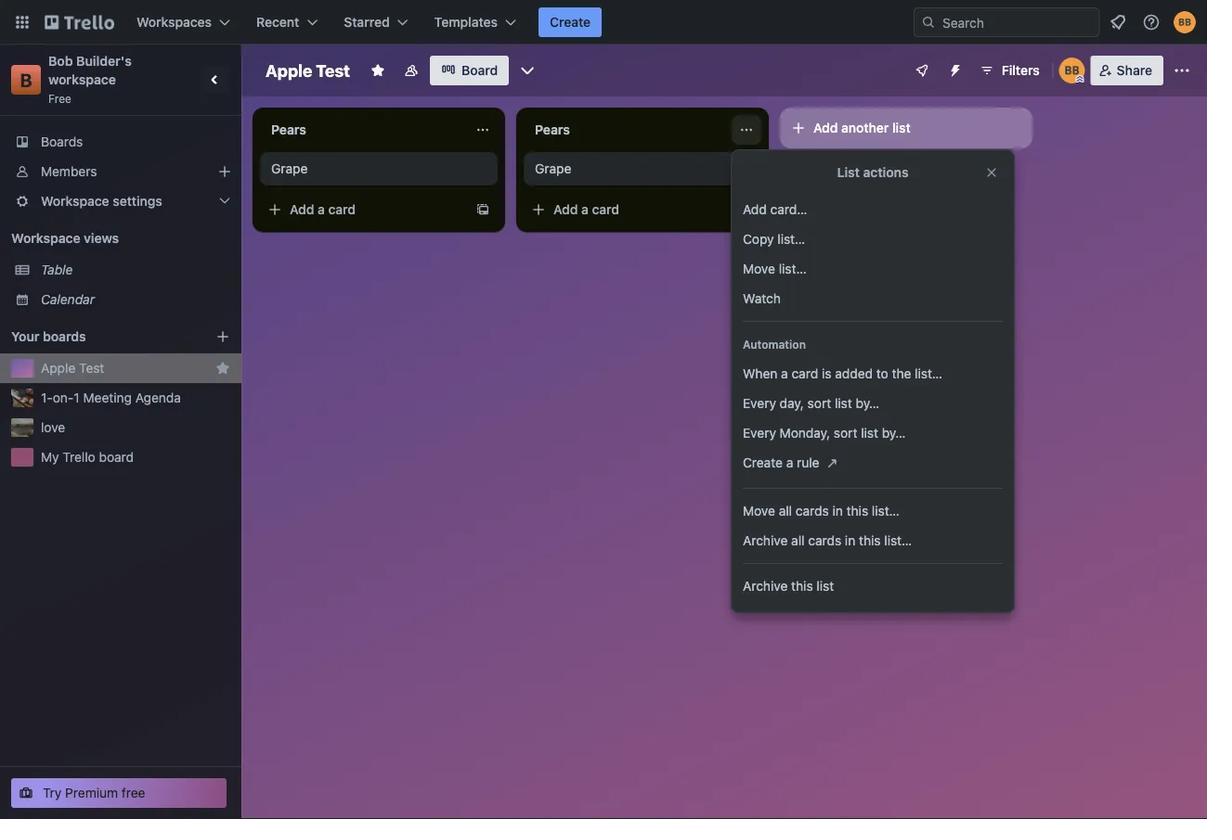 Task type: describe. For each thing, give the bounding box(es) containing it.
list inside button
[[892, 120, 911, 136]]

sort for monday,
[[834, 426, 858, 441]]

love link
[[41, 419, 230, 437]]

pears for pears text box
[[535, 122, 570, 137]]

agenda
[[135, 390, 181, 406]]

1
[[74, 390, 80, 406]]

workspaces
[[137, 14, 212, 30]]

list down 'when a card is added to the list…'
[[835, 396, 852, 411]]

is
[[822, 366, 832, 382]]

added
[[835, 366, 873, 382]]

1 horizontal spatial bob builder (bobbuilder40) image
[[1174, 11, 1196, 33]]

list
[[837, 165, 860, 180]]

every for every monday, sort list by…
[[743, 426, 776, 441]]

all for archive
[[791, 534, 805, 549]]

test inside apple test text field
[[316, 60, 350, 80]]

in for archive all cards in this list…
[[845, 534, 856, 549]]

workspace for workspace views
[[11, 231, 80, 246]]

card for add a card button associated with create from template… image at the right of page
[[592, 202, 619, 217]]

0 horizontal spatial bob builder (bobbuilder40) image
[[1059, 58, 1085, 84]]

board link
[[430, 56, 509, 85]]

try
[[43, 786, 62, 801]]

copy
[[743, 232, 774, 247]]

archive this list link
[[732, 572, 1014, 602]]

workspace for workspace settings
[[41, 194, 109, 209]]

create button
[[539, 7, 602, 37]]

workspaces button
[[125, 7, 241, 37]]

try premium free
[[43, 786, 145, 801]]

watch link
[[732, 284, 1014, 314]]

filters button
[[974, 56, 1045, 85]]

archive this list
[[743, 579, 834, 594]]

workspace views
[[11, 231, 119, 246]]

board
[[99, 450, 134, 465]]

a right 'when'
[[781, 366, 788, 382]]

Board name text field
[[256, 56, 359, 85]]

bob builder's workspace link
[[48, 53, 135, 87]]

cards for move
[[796, 504, 829, 519]]

by… for every day, sort list by…
[[856, 396, 880, 411]]

b
[[20, 69, 32, 91]]

trello
[[63, 450, 95, 465]]

my trello board
[[41, 450, 134, 465]]

apple test link
[[41, 359, 208, 378]]

1-on-1 meeting agenda link
[[41, 389, 230, 408]]

recent button
[[245, 7, 329, 37]]

starred icon image
[[215, 361, 230, 376]]

add inside add card… link
[[743, 202, 767, 217]]

board
[[462, 63, 498, 78]]

all for move
[[779, 504, 792, 519]]

love
[[41, 420, 65, 436]]

list down archive all cards in this list…
[[817, 579, 834, 594]]

grape for pears text field
[[271, 161, 308, 176]]

workspace settings button
[[0, 187, 241, 216]]

add board image
[[215, 330, 230, 345]]

your boards with 4 items element
[[11, 326, 188, 348]]

automation
[[743, 338, 806, 351]]

views
[[84, 231, 119, 246]]

add inside add another list button
[[813, 120, 838, 136]]

starred button
[[333, 7, 419, 37]]

calendar
[[41, 292, 95, 307]]

the
[[892, 366, 911, 382]]

list… up archive all cards in this list… link
[[872, 504, 900, 519]]

boards
[[43, 329, 86, 345]]

this for move all cards in this list…
[[847, 504, 868, 519]]

add card… link
[[732, 195, 1014, 225]]

create for create
[[550, 14, 591, 30]]

grape for pears text box
[[535, 161, 571, 176]]

every day, sort list by…
[[743, 396, 880, 411]]

by… for every monday, sort list by…
[[882, 426, 906, 441]]

power ups image
[[914, 63, 929, 78]]

add a card for add a card button associated with create from template… image at the right of page
[[553, 202, 619, 217]]

rule
[[797, 456, 820, 471]]

copy list… link
[[732, 225, 1014, 254]]

pears for pears text field
[[271, 122, 306, 137]]

create from template… image
[[475, 202, 490, 217]]

copy list…
[[743, 232, 805, 247]]

table link
[[41, 261, 230, 280]]

list… right the
[[915, 366, 943, 382]]

add a card for create from template… icon's add a card button
[[290, 202, 356, 217]]

add another list button
[[780, 108, 1033, 149]]

list… down copy list…
[[779, 261, 807, 277]]

try premium free button
[[11, 779, 227, 809]]

calendar link
[[41, 291, 230, 309]]

boards link
[[0, 127, 241, 157]]

1-on-1 meeting agenda
[[41, 390, 181, 406]]

templates button
[[423, 7, 527, 37]]

bob
[[48, 53, 73, 69]]

recent
[[256, 14, 299, 30]]

create a rule
[[743, 456, 820, 471]]

move for move all cards in this list…
[[743, 504, 775, 519]]

card for create from template… icon's add a card button
[[328, 202, 356, 217]]

workspace visible image
[[404, 63, 419, 78]]

templates
[[434, 14, 498, 30]]

to
[[876, 366, 888, 382]]

this for archive all cards in this list…
[[859, 534, 881, 549]]

switch to… image
[[13, 13, 32, 32]]

list… down move all cards in this list… link
[[884, 534, 912, 549]]

Search field
[[936, 8, 1099, 36]]

sort for day,
[[808, 396, 831, 411]]

2 vertical spatial this
[[791, 579, 813, 594]]

move list… link
[[732, 254, 1014, 284]]

move list…
[[743, 261, 807, 277]]

back to home image
[[45, 7, 114, 37]]

workspace
[[48, 72, 116, 87]]

0 horizontal spatial apple
[[41, 361, 76, 376]]

another
[[841, 120, 889, 136]]

show menu image
[[1173, 61, 1191, 80]]

b link
[[11, 65, 41, 95]]

on-
[[53, 390, 74, 406]]

free
[[122, 786, 145, 801]]

list… down card…
[[778, 232, 805, 247]]

starred
[[344, 14, 390, 30]]

every monday, sort list by…
[[743, 426, 906, 441]]

star or unstar board image
[[371, 63, 385, 78]]



Task type: vqa. For each thing, say whether or not it's contained in the screenshot.
Highlights
no



Task type: locate. For each thing, give the bounding box(es) containing it.
1 vertical spatial workspace
[[11, 231, 80, 246]]

0 vertical spatial every
[[743, 396, 776, 411]]

1 horizontal spatial card
[[592, 202, 619, 217]]

0 vertical spatial bob builder (bobbuilder40) image
[[1174, 11, 1196, 33]]

1 vertical spatial sort
[[834, 426, 858, 441]]

a down pears text field
[[318, 202, 325, 217]]

apple test
[[266, 60, 350, 80], [41, 361, 104, 376]]

workspace inside popup button
[[41, 194, 109, 209]]

builder's
[[76, 53, 132, 69]]

members
[[41, 164, 97, 179]]

0 horizontal spatial in
[[833, 504, 843, 519]]

1 vertical spatial move
[[743, 504, 775, 519]]

every
[[743, 396, 776, 411], [743, 426, 776, 441]]

sort right "day,"
[[808, 396, 831, 411]]

move all cards in this list… link
[[732, 497, 1014, 527]]

1 horizontal spatial test
[[316, 60, 350, 80]]

0 horizontal spatial grape
[[271, 161, 308, 176]]

add a card button for create from template… image at the right of page
[[524, 195, 732, 225]]

1 horizontal spatial by…
[[882, 426, 906, 441]]

2 archive from the top
[[743, 579, 788, 594]]

add a card
[[290, 202, 356, 217], [553, 202, 619, 217]]

test inside apple test link
[[79, 361, 104, 376]]

1 every from the top
[[743, 396, 776, 411]]

move for move list…
[[743, 261, 775, 277]]

apple test inside text field
[[266, 60, 350, 80]]

0 horizontal spatial apple test
[[41, 361, 104, 376]]

card…
[[770, 202, 807, 217]]

1 vertical spatial every
[[743, 426, 776, 441]]

cards down move all cards in this list…
[[808, 534, 841, 549]]

move all cards in this list…
[[743, 504, 900, 519]]

a left rule
[[786, 456, 793, 471]]

1 horizontal spatial add a card button
[[524, 195, 732, 225]]

archive up "archive this list"
[[743, 534, 788, 549]]

0 vertical spatial create
[[550, 14, 591, 30]]

1 vertical spatial apple test
[[41, 361, 104, 376]]

your boards
[[11, 329, 86, 345]]

1 horizontal spatial sort
[[834, 426, 858, 441]]

apple up on-
[[41, 361, 76, 376]]

1 pears from the left
[[271, 122, 306, 137]]

1 vertical spatial this
[[859, 534, 881, 549]]

card
[[328, 202, 356, 217], [592, 202, 619, 217], [792, 366, 818, 382]]

move down copy
[[743, 261, 775, 277]]

0 vertical spatial in
[[833, 504, 843, 519]]

1 horizontal spatial grape link
[[535, 160, 750, 178]]

create inside button
[[550, 14, 591, 30]]

0 horizontal spatial add a card button
[[260, 195, 468, 225]]

workspace up the 'table'
[[11, 231, 80, 246]]

1 horizontal spatial in
[[845, 534, 856, 549]]

list…
[[778, 232, 805, 247], [779, 261, 807, 277], [915, 366, 943, 382], [872, 504, 900, 519], [884, 534, 912, 549]]

share
[[1117, 63, 1152, 78]]

bob builder's workspace free
[[48, 53, 135, 105]]

this down move all cards in this list… link
[[859, 534, 881, 549]]

0 vertical spatial all
[[779, 504, 792, 519]]

this member is an admin of this board. image
[[1076, 75, 1084, 84]]

all
[[779, 504, 792, 519], [791, 534, 805, 549]]

test left "star or unstar board" icon
[[316, 60, 350, 80]]

1 vertical spatial archive
[[743, 579, 788, 594]]

2 horizontal spatial card
[[792, 366, 818, 382]]

1 add a card button from the left
[[260, 195, 468, 225]]

workspace
[[41, 194, 109, 209], [11, 231, 80, 246]]

card left is
[[792, 366, 818, 382]]

day,
[[780, 396, 804, 411]]

0 horizontal spatial sort
[[808, 396, 831, 411]]

1 vertical spatial all
[[791, 534, 805, 549]]

1 vertical spatial bob builder (bobbuilder40) image
[[1059, 58, 1085, 84]]

primary element
[[0, 0, 1207, 45]]

add
[[813, 120, 838, 136], [290, 202, 314, 217], [553, 202, 578, 217], [743, 202, 767, 217]]

settings
[[113, 194, 162, 209]]

list actions
[[837, 165, 909, 180]]

workspace down members
[[41, 194, 109, 209]]

1 horizontal spatial pears
[[535, 122, 570, 137]]

customize views image
[[518, 61, 537, 80]]

0 vertical spatial archive
[[743, 534, 788, 549]]

actions
[[863, 165, 909, 180]]

1 grape from the left
[[271, 161, 308, 176]]

add a card button for create from template… icon
[[260, 195, 468, 225]]

when
[[743, 366, 778, 382]]

pears
[[271, 122, 306, 137], [535, 122, 570, 137]]

2 grape from the left
[[535, 161, 571, 176]]

boards
[[41, 134, 83, 150]]

0 horizontal spatial by…
[[856, 396, 880, 411]]

archive down archive all cards in this list…
[[743, 579, 788, 594]]

grape link down pears text box
[[535, 160, 750, 178]]

free
[[48, 92, 71, 105]]

1 horizontal spatial create
[[743, 456, 783, 471]]

members link
[[0, 157, 241, 187]]

by…
[[856, 396, 880, 411], [882, 426, 906, 441]]

apple inside text field
[[266, 60, 312, 80]]

pears inside text box
[[535, 122, 570, 137]]

meeting
[[83, 390, 132, 406]]

grape down pears text box
[[535, 161, 571, 176]]

when a card is added to the list… link
[[732, 359, 1014, 389]]

1 move from the top
[[743, 261, 775, 277]]

sort down every day, sort list by… link
[[834, 426, 858, 441]]

0 vertical spatial cards
[[796, 504, 829, 519]]

add a card down pears text field
[[290, 202, 356, 217]]

pears down customize views image
[[535, 122, 570, 137]]

premium
[[65, 786, 118, 801]]

0 vertical spatial by…
[[856, 396, 880, 411]]

watch
[[743, 291, 781, 306]]

1 vertical spatial in
[[845, 534, 856, 549]]

sort
[[808, 396, 831, 411], [834, 426, 858, 441]]

apple test down 'recent' popup button in the left top of the page
[[266, 60, 350, 80]]

archive for archive all cards in this list…
[[743, 534, 788, 549]]

1 horizontal spatial add a card
[[553, 202, 619, 217]]

create from template… image
[[739, 202, 754, 217]]

monday,
[[780, 426, 830, 441]]

add a card button down pears text field
[[260, 195, 468, 225]]

1 horizontal spatial apple test
[[266, 60, 350, 80]]

move down create a rule
[[743, 504, 775, 519]]

all down move all cards in this list…
[[791, 534, 805, 549]]

create a rule link
[[732, 449, 1014, 481]]

every day, sort list by… link
[[732, 389, 1014, 419]]

list right the another
[[892, 120, 911, 136]]

list
[[892, 120, 911, 136], [835, 396, 852, 411], [861, 426, 878, 441], [817, 579, 834, 594]]

add a card down pears text box
[[553, 202, 619, 217]]

1 horizontal spatial grape
[[535, 161, 571, 176]]

in down move all cards in this list… link
[[845, 534, 856, 549]]

bob builder (bobbuilder40) image right open information menu icon
[[1174, 11, 1196, 33]]

1 horizontal spatial apple
[[266, 60, 312, 80]]

archive all cards in this list…
[[743, 534, 912, 549]]

0 horizontal spatial card
[[328, 202, 356, 217]]

this down archive all cards in this list…
[[791, 579, 813, 594]]

1 vertical spatial apple
[[41, 361, 76, 376]]

open information menu image
[[1142, 13, 1161, 32]]

0 horizontal spatial test
[[79, 361, 104, 376]]

grape down pears text field
[[271, 161, 308, 176]]

workspace settings
[[41, 194, 162, 209]]

by… down every day, sort list by… link
[[882, 426, 906, 441]]

card down pears text field
[[328, 202, 356, 217]]

0 notifications image
[[1107, 11, 1129, 33]]

by… down when a card is added to the list… link
[[856, 396, 880, 411]]

cards up archive all cards in this list…
[[796, 504, 829, 519]]

this up archive all cards in this list… link
[[847, 504, 868, 519]]

0 horizontal spatial pears
[[271, 122, 306, 137]]

0 horizontal spatial grape link
[[271, 160, 487, 178]]

table
[[41, 262, 73, 278]]

all down create a rule
[[779, 504, 792, 519]]

1 vertical spatial cards
[[808, 534, 841, 549]]

grape
[[271, 161, 308, 176], [535, 161, 571, 176]]

1 add a card from the left
[[290, 202, 356, 217]]

grape link for pears text box
[[535, 160, 750, 178]]

in up archive all cards in this list…
[[833, 504, 843, 519]]

archive for archive this list
[[743, 579, 788, 594]]

pears inside text field
[[271, 122, 306, 137]]

1 vertical spatial test
[[79, 361, 104, 376]]

test down your boards with 4 items element
[[79, 361, 104, 376]]

Pears text field
[[260, 115, 464, 145]]

2 add a card button from the left
[[524, 195, 732, 225]]

2 grape link from the left
[[535, 160, 750, 178]]

add card…
[[743, 202, 807, 217]]

test
[[316, 60, 350, 80], [79, 361, 104, 376]]

grape link down pears text field
[[271, 160, 487, 178]]

card inside when a card is added to the list… link
[[792, 366, 818, 382]]

0 vertical spatial test
[[316, 60, 350, 80]]

card down pears text box
[[592, 202, 619, 217]]

in for move all cards in this list…
[[833, 504, 843, 519]]

list down every day, sort list by… link
[[861, 426, 878, 441]]

bob builder (bobbuilder40) image
[[1174, 11, 1196, 33], [1059, 58, 1085, 84]]

create for create a rule
[[743, 456, 783, 471]]

every monday, sort list by… link
[[732, 419, 1014, 449]]

workspace navigation collapse icon image
[[202, 67, 228, 93]]

cards
[[796, 504, 829, 519], [808, 534, 841, 549]]

filters
[[1002, 63, 1040, 78]]

create
[[550, 14, 591, 30], [743, 456, 783, 471]]

0 horizontal spatial add a card
[[290, 202, 356, 217]]

2 add a card from the left
[[553, 202, 619, 217]]

1-
[[41, 390, 53, 406]]

my trello board link
[[41, 449, 230, 467]]

1 vertical spatial create
[[743, 456, 783, 471]]

a down pears text box
[[581, 202, 589, 217]]

grape link for pears text field
[[271, 160, 487, 178]]

apple test up 1
[[41, 361, 104, 376]]

0 vertical spatial sort
[[808, 396, 831, 411]]

apple
[[266, 60, 312, 80], [41, 361, 76, 376]]

every for every day, sort list by…
[[743, 396, 776, 411]]

0 vertical spatial this
[[847, 504, 868, 519]]

pears down apple test text field
[[271, 122, 306, 137]]

bob builder (bobbuilder40) image right filters
[[1059, 58, 1085, 84]]

every up create a rule
[[743, 426, 776, 441]]

add a card button down pears text box
[[524, 195, 732, 225]]

every down 'when'
[[743, 396, 776, 411]]

archive all cards in this list… link
[[732, 527, 1014, 556]]

0 vertical spatial move
[[743, 261, 775, 277]]

1 archive from the top
[[743, 534, 788, 549]]

1 vertical spatial by…
[[882, 426, 906, 441]]

0 vertical spatial workspace
[[41, 194, 109, 209]]

in
[[833, 504, 843, 519], [845, 534, 856, 549]]

1 grape link from the left
[[271, 160, 487, 178]]

0 vertical spatial apple
[[266, 60, 312, 80]]

your
[[11, 329, 39, 345]]

cards for archive
[[808, 534, 841, 549]]

automation image
[[940, 56, 966, 82]]

Pears text field
[[524, 115, 728, 145]]

0 horizontal spatial create
[[550, 14, 591, 30]]

2 move from the top
[[743, 504, 775, 519]]

search image
[[921, 15, 936, 30]]

add another list
[[813, 120, 911, 136]]

archive
[[743, 534, 788, 549], [743, 579, 788, 594]]

when a card is added to the list…
[[743, 366, 943, 382]]

2 every from the top
[[743, 426, 776, 441]]

share button
[[1091, 56, 1164, 85]]

this
[[847, 504, 868, 519], [859, 534, 881, 549], [791, 579, 813, 594]]

apple down 'recent' popup button in the left top of the page
[[266, 60, 312, 80]]

2 pears from the left
[[535, 122, 570, 137]]

0 vertical spatial apple test
[[266, 60, 350, 80]]

my
[[41, 450, 59, 465]]



